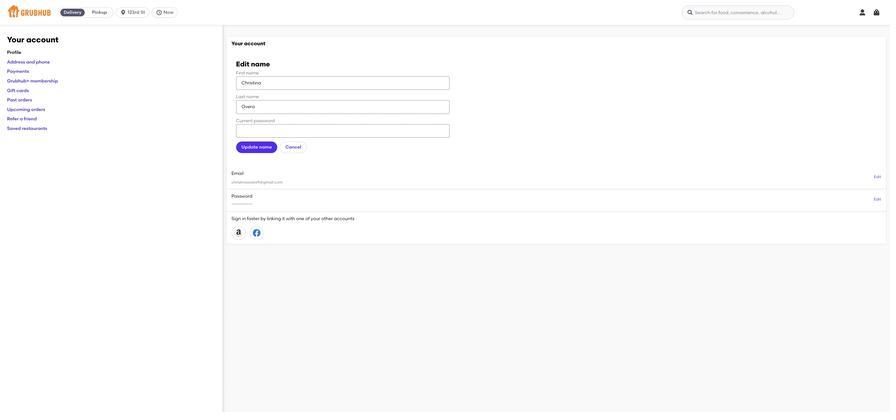 Task type: vqa. For each thing, say whether or not it's contained in the screenshot.
"one"
yes



Task type: locate. For each thing, give the bounding box(es) containing it.
svg image inside 123rd st button
[[120, 9, 127, 16]]

grubhub+ membership link
[[7, 78, 58, 84]]

upcoming
[[7, 107, 30, 112]]

0 horizontal spatial your
[[7, 35, 24, 44]]

delivery button
[[59, 7, 86, 18]]

edit name form
[[227, 36, 887, 244]]

update name
[[242, 145, 272, 150]]

your up profile link
[[7, 35, 24, 44]]

1 vertical spatial orders
[[31, 107, 45, 112]]

refer a friend link
[[7, 116, 37, 122]]

profile
[[7, 50, 21, 55]]

other
[[322, 216, 333, 221]]

svg image inside 'now' button
[[156, 9, 162, 16]]

last name
[[236, 94, 259, 100]]

email
[[232, 171, 244, 176]]

svg image
[[873, 9, 881, 16], [688, 9, 694, 16]]

edit button
[[875, 174, 882, 180], [875, 197, 882, 203]]

1 edit button from the top
[[875, 174, 882, 180]]

payments
[[7, 69, 29, 74]]

edit for edit button corresponding to email
[[875, 175, 882, 179]]

st
[[141, 10, 145, 15]]

orders
[[18, 97, 32, 103], [31, 107, 45, 112]]

grubhub+ membership
[[7, 78, 58, 84]]

2 edit button from the top
[[875, 197, 882, 203]]

1 horizontal spatial svg image
[[156, 9, 162, 16]]

saved restaurants link
[[7, 126, 47, 131]]

orders up upcoming orders link
[[18, 97, 32, 103]]

name
[[251, 60, 270, 68], [246, 70, 259, 76], [246, 94, 259, 100], [260, 145, 272, 150]]

account up edit name
[[244, 40, 266, 47]]

edit button for email
[[875, 174, 882, 180]]

one
[[296, 216, 305, 221]]

1 vertical spatial edit button
[[875, 197, 882, 203]]

account
[[26, 35, 59, 44], [244, 40, 266, 47]]

name down edit name
[[246, 70, 259, 76]]

1 horizontal spatial your
[[232, 40, 243, 47]]

svg image for now
[[156, 9, 162, 16]]

0 horizontal spatial svg image
[[688, 9, 694, 16]]

of
[[306, 216, 310, 221]]

by
[[261, 216, 266, 221]]

orders up friend
[[31, 107, 45, 112]]

accounts
[[334, 216, 355, 221]]

0 horizontal spatial your account
[[7, 35, 59, 44]]

name up first name
[[251, 60, 270, 68]]

1 vertical spatial edit
[[875, 175, 882, 179]]

gift cards
[[7, 88, 29, 93]]

linking
[[267, 216, 281, 221]]

phone
[[36, 59, 50, 65]]

name right last
[[246, 94, 259, 100]]

orders for past orders
[[18, 97, 32, 103]]

grubhub+
[[7, 78, 29, 84]]

your account
[[7, 35, 59, 44], [232, 40, 266, 47]]

gift cards link
[[7, 88, 29, 93]]

upcoming orders link
[[7, 107, 45, 112]]

name right update
[[260, 145, 272, 150]]

it
[[282, 216, 285, 221]]

************
[[232, 203, 252, 207]]

cards
[[16, 88, 29, 93]]

0 vertical spatial edit button
[[875, 174, 882, 180]]

faster
[[247, 216, 260, 221]]

your account inside edit name form
[[232, 40, 266, 47]]

123rd
[[128, 10, 140, 15]]

name inside button
[[260, 145, 272, 150]]

Current password password field
[[236, 124, 450, 138]]

1 horizontal spatial account
[[244, 40, 266, 47]]

your up edit name
[[232, 40, 243, 47]]

update name button
[[236, 142, 278, 153]]

0 horizontal spatial account
[[26, 35, 59, 44]]

profile link
[[7, 50, 21, 55]]

edit
[[236, 60, 250, 68], [875, 175, 882, 179], [875, 197, 882, 202]]

Last name text field
[[236, 100, 450, 114]]

your account up and
[[7, 35, 59, 44]]

123rd st
[[128, 10, 145, 15]]

login with amazon image
[[235, 229, 243, 237]]

name for edit name
[[251, 60, 270, 68]]

svg image
[[859, 9, 867, 16], [120, 9, 127, 16], [156, 9, 162, 16]]

Search for food, convenience, alcohol... search field
[[682, 5, 795, 20]]

account up phone
[[26, 35, 59, 44]]

2 vertical spatial edit
[[875, 197, 882, 202]]

pickup button
[[86, 7, 113, 18]]

your account up edit name
[[232, 40, 266, 47]]

update
[[242, 145, 258, 150]]

now button
[[152, 7, 181, 18]]

payments link
[[7, 69, 29, 74]]

saved restaurants
[[7, 126, 47, 131]]

1 horizontal spatial svg image
[[873, 9, 881, 16]]

delivery
[[64, 10, 81, 15]]

a
[[20, 116, 23, 122]]

1 horizontal spatial your account
[[232, 40, 266, 47]]

svg image for 123rd st
[[120, 9, 127, 16]]

pickup
[[92, 10, 107, 15]]

0 vertical spatial orders
[[18, 97, 32, 103]]

main navigation navigation
[[0, 0, 891, 25]]

0 horizontal spatial svg image
[[120, 9, 127, 16]]

account inside edit name form
[[244, 40, 266, 47]]

name for last name
[[246, 94, 259, 100]]

0 vertical spatial edit
[[236, 60, 250, 68]]

password
[[254, 118, 275, 124]]

address
[[7, 59, 25, 65]]

and
[[26, 59, 35, 65]]

your
[[7, 35, 24, 44], [232, 40, 243, 47]]

name for update name
[[260, 145, 272, 150]]



Task type: describe. For each thing, give the bounding box(es) containing it.
friend
[[24, 116, 37, 122]]

address and phone
[[7, 59, 50, 65]]

with
[[286, 216, 295, 221]]

orders for upcoming orders
[[31, 107, 45, 112]]

First name text field
[[236, 76, 450, 90]]

christinaovera9@gmail.com
[[232, 180, 283, 185]]

edit button for password
[[875, 197, 882, 203]]

first name
[[236, 70, 259, 76]]

membership
[[30, 78, 58, 84]]

your inside edit name form
[[232, 40, 243, 47]]

edit name
[[236, 60, 270, 68]]

past
[[7, 97, 17, 103]]

gift
[[7, 88, 15, 93]]

edit for edit name
[[236, 60, 250, 68]]

cancel button
[[280, 142, 307, 153]]

saved
[[7, 126, 21, 131]]

in
[[242, 216, 246, 221]]

name for first name
[[246, 70, 259, 76]]

upcoming orders
[[7, 107, 45, 112]]

current password
[[236, 118, 275, 124]]

sign
[[232, 216, 241, 221]]

last
[[236, 94, 245, 100]]

address and phone link
[[7, 59, 50, 65]]

restaurants
[[22, 126, 47, 131]]

current
[[236, 118, 253, 124]]

123rd st button
[[116, 7, 152, 18]]

refer a friend
[[7, 116, 37, 122]]

now
[[164, 10, 174, 15]]

first
[[236, 70, 245, 76]]

cancel
[[286, 145, 302, 150]]

past orders link
[[7, 97, 32, 103]]

refer
[[7, 116, 19, 122]]

2 horizontal spatial svg image
[[859, 9, 867, 16]]

sign in faster by linking it with one of your other accounts
[[232, 216, 355, 221]]

login with facebook image
[[253, 229, 261, 237]]

edit for edit button related to password
[[875, 197, 882, 202]]

password
[[232, 193, 253, 199]]

past orders
[[7, 97, 32, 103]]

your
[[311, 216, 321, 221]]



